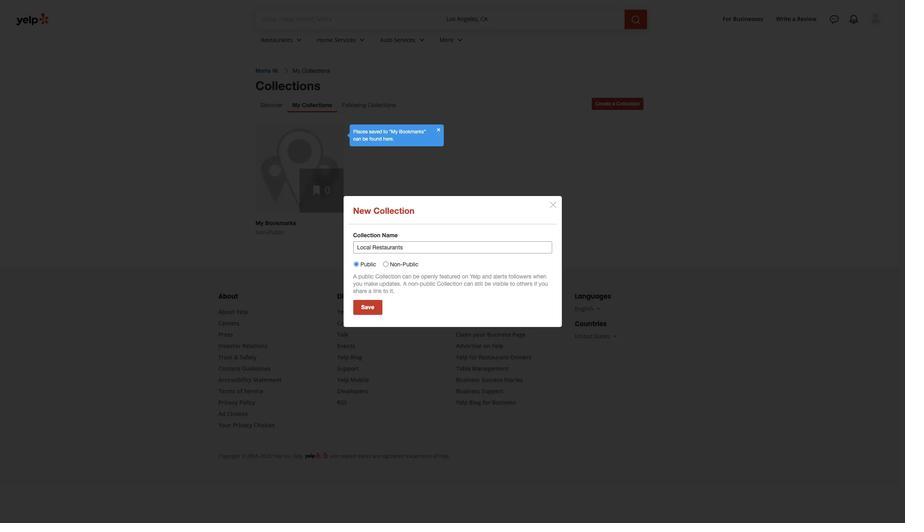 Task type: locate. For each thing, give the bounding box(es) containing it.
collections up saved
[[368, 102, 396, 108]]

for
[[469, 353, 477, 361], [483, 399, 491, 406]]

0 horizontal spatial non-
[[256, 229, 268, 236]]

be right still
[[485, 281, 491, 287]]

public up "make"
[[358, 273, 374, 280]]

0 horizontal spatial of
[[237, 387, 242, 395]]

1 horizontal spatial non-
[[390, 261, 403, 268]]

my collections tab list
[[256, 98, 401, 112]]

1 you from the left
[[353, 281, 362, 287]]

content
[[218, 365, 240, 372]]

1 vertical spatial a
[[612, 101, 615, 107]]

on down claim your business page "link"
[[483, 342, 490, 350]]

1 horizontal spatial public
[[420, 281, 436, 287]]

collections left the following on the top of the page
[[302, 101, 332, 108]]

about inside about yelp careers press investor relations trust & safety content guidelines accessibility statement terms of service privacy policy ad choices your privacy choices
[[218, 308, 235, 316]]

yelp up careers link
[[236, 308, 248, 316]]

2 about from the top
[[218, 308, 235, 316]]

0 vertical spatial a
[[353, 273, 357, 280]]

1 horizontal spatial blog
[[469, 399, 481, 406]]

0 vertical spatial of
[[237, 387, 242, 395]]

on inside business owner login claim your business page advertise on yelp yelp for restaurant owners table management business success stories business support yelp blog for business
[[483, 342, 490, 350]]

a inside "button"
[[612, 101, 615, 107]]

search image
[[631, 15, 641, 24], [631, 15, 641, 24]]

service
[[244, 387, 263, 395]]

of up privacy policy link
[[237, 387, 242, 395]]

a down "make"
[[369, 288, 372, 294]]

discover up the project on the left bottom of page
[[337, 292, 366, 301]]

my
[[293, 67, 300, 74], [292, 101, 300, 108], [256, 220, 264, 226]]

public up non-
[[403, 261, 418, 268]]

business
[[456, 319, 480, 327], [487, 331, 511, 338], [456, 376, 480, 384], [456, 387, 480, 395], [492, 399, 516, 406]]

None radio
[[383, 262, 388, 267]]

public down openly
[[420, 281, 436, 287]]

owners
[[510, 353, 532, 361]]

for businesses link
[[720, 12, 767, 26]]

of inside about yelp careers press investor relations trust & safety content guidelines accessibility statement terms of service privacy policy ad choices your privacy choices
[[237, 387, 242, 395]]

1 vertical spatial about
[[218, 308, 235, 316]]

accessibility statement link
[[218, 376, 282, 384]]

save
[[361, 304, 374, 311]]

1 horizontal spatial you
[[539, 281, 548, 287]]

non- up updates.
[[390, 261, 403, 268]]

1 vertical spatial choices
[[254, 421, 275, 429]]

to left "my
[[383, 129, 388, 135]]

others
[[517, 281, 533, 287]]

a inside a public collection can be openly featured on yelp and alerts followers when you make updates. a non-public collection can still be visible to others if you share a link to it.
[[369, 288, 372, 294]]

collection down featured
[[437, 281, 462, 287]]

0 horizontal spatial can
[[353, 136, 361, 142]]

1 horizontal spatial support
[[482, 387, 503, 395]]

you right if
[[539, 281, 548, 287]]

a
[[793, 15, 796, 22], [612, 101, 615, 107], [369, 288, 372, 294]]

about for about
[[218, 292, 238, 301]]

None radio
[[354, 262, 359, 267]]

2 vertical spatial can
[[464, 281, 473, 287]]

0 vertical spatial my
[[293, 67, 300, 74]]

choices down privacy policy link
[[227, 410, 248, 418]]

my right w.
[[293, 67, 300, 74]]

yelp blog for business link
[[456, 399, 516, 406]]

2 vertical spatial a
[[369, 288, 372, 294]]

found
[[369, 136, 382, 142]]

blog
[[350, 353, 362, 361], [469, 399, 481, 406]]

messages image
[[830, 15, 839, 24]]

your
[[473, 331, 486, 338]]

0 vertical spatial on
[[462, 273, 468, 280]]

places
[[353, 129, 368, 135]]

2 vertical spatial be
[[485, 281, 491, 287]]

non- down bookmarks
[[256, 229, 268, 236]]

table management link
[[456, 365, 509, 372]]

collection inside "button"
[[617, 101, 640, 107]]

about yelp link
[[218, 308, 248, 316]]

on right featured
[[462, 273, 468, 280]]

can up non-
[[402, 273, 412, 280]]

blog up support link at the left of the page
[[350, 353, 362, 361]]

collection up updates.
[[375, 273, 401, 280]]

for
[[723, 15, 732, 22]]

about
[[218, 292, 238, 301], [218, 308, 235, 316]]

0 horizontal spatial choices
[[227, 410, 248, 418]]

0 horizontal spatial discover
[[260, 102, 283, 108]]

mobile
[[350, 376, 369, 384]]

create
[[596, 101, 611, 107]]

maria
[[256, 67, 271, 74]]

save button
[[353, 300, 382, 315]]

collection left name
[[353, 232, 381, 239]]

discover down w.
[[260, 102, 283, 108]]

a left non-
[[403, 281, 407, 287]]

my bookmarks non-public
[[256, 220, 296, 236]]

0 vertical spatial about
[[218, 292, 238, 301]]

collections up "my collections" link
[[302, 67, 330, 74]]

a up share
[[353, 273, 357, 280]]

yelp project cost guides collections talk events yelp blog support yelp mobile developers rss
[[337, 308, 403, 406]]

1 vertical spatial for
[[483, 399, 491, 406]]

following collections
[[342, 102, 396, 108]]

0 vertical spatial support
[[337, 365, 359, 372]]

privacy down ad choices link
[[233, 421, 252, 429]]

a for review
[[793, 15, 796, 22]]

be down places at the top left
[[363, 136, 368, 142]]

collections down the project on the left bottom of page
[[337, 319, 367, 327]]

yelp up collections link
[[337, 308, 349, 316]]

support down success
[[482, 387, 503, 395]]

0 horizontal spatial a
[[369, 288, 372, 294]]

support link
[[337, 365, 359, 372]]

yelp inside a public collection can be openly featured on yelp and alerts followers when you make updates. a non-public collection can still be visible to others if you share a link to it.
[[470, 273, 481, 280]]

about up careers
[[218, 308, 235, 316]]

collections inside yelp project cost guides collections talk events yelp blog support yelp mobile developers rss
[[337, 319, 367, 327]]

and right yelp burst image
[[330, 453, 339, 460]]

of left yelp. on the bottom
[[433, 453, 438, 460]]

public up "make"
[[361, 261, 376, 268]]

about up about yelp link
[[218, 292, 238, 301]]

2 horizontal spatial be
[[485, 281, 491, 287]]

content guidelines link
[[218, 365, 271, 372]]

new collection
[[353, 206, 415, 216]]

write
[[776, 15, 791, 22]]

1 horizontal spatial a
[[612, 101, 615, 107]]

1 horizontal spatial on
[[483, 342, 490, 350]]

1 vertical spatial my
[[292, 101, 300, 108]]

public down bookmarks
[[268, 229, 284, 236]]

1 vertical spatial can
[[402, 273, 412, 280]]

0 horizontal spatial on
[[462, 273, 468, 280]]

discover link
[[256, 98, 287, 112]]

0 vertical spatial public
[[358, 273, 374, 280]]

0 vertical spatial a
[[793, 15, 796, 22]]

1 vertical spatial non-
[[390, 261, 403, 268]]

my inside tab list
[[292, 101, 300, 108]]

my collections inside tab list
[[292, 101, 332, 108]]

public
[[268, 229, 284, 236], [361, 261, 376, 268], [403, 261, 418, 268]]

yelp up still
[[470, 273, 481, 280]]

claim your business page link
[[456, 331, 526, 338]]

and inside a public collection can be openly featured on yelp and alerts followers when you make updates. a non-public collection can still be visible to others if you share a link to it.
[[482, 273, 492, 280]]

0 horizontal spatial blog
[[350, 353, 362, 361]]

yelp burst image
[[323, 452, 329, 459]]

you up share
[[353, 281, 362, 287]]

1 horizontal spatial a
[[403, 281, 407, 287]]

w.
[[272, 67, 279, 74]]

non-
[[256, 229, 268, 236], [390, 261, 403, 268]]

if
[[534, 281, 537, 287]]

0 horizontal spatial for
[[469, 353, 477, 361]]

2 horizontal spatial a
[[793, 15, 796, 22]]

0 horizontal spatial public
[[358, 273, 374, 280]]

saved
[[369, 129, 382, 135]]

can down places at the top left
[[353, 136, 361, 142]]

yelp
[[470, 273, 481, 280], [236, 308, 248, 316], [337, 308, 349, 316], [492, 342, 504, 350], [337, 353, 349, 361], [456, 353, 468, 361], [337, 376, 349, 384], [456, 399, 468, 406], [273, 453, 282, 460]]

yelp left the inc.
[[273, 453, 282, 460]]

be up non-
[[413, 273, 420, 280]]

a right write
[[793, 15, 796, 22]]

0 horizontal spatial support
[[337, 365, 359, 372]]

openly
[[421, 273, 438, 280]]

yelp project cost guides link
[[337, 308, 403, 316]]

1 vertical spatial my collections
[[292, 101, 332, 108]]

talk
[[337, 331, 349, 338]]

developers
[[337, 387, 368, 395]]

developers link
[[337, 387, 368, 395]]

owner
[[482, 319, 500, 327]]

registered
[[381, 453, 404, 460]]

0 vertical spatial non-
[[256, 229, 268, 236]]

notifications image
[[849, 15, 859, 24], [849, 15, 859, 24]]

a right create
[[612, 101, 615, 107]]

0 vertical spatial be
[[363, 136, 368, 142]]

and up still
[[482, 273, 492, 280]]

1 vertical spatial and
[[330, 453, 339, 460]]

0 vertical spatial blog
[[350, 353, 362, 361]]

0 vertical spatial choices
[[227, 410, 248, 418]]

collection up name
[[374, 206, 415, 216]]

1 horizontal spatial of
[[433, 453, 438, 460]]

0 horizontal spatial you
[[353, 281, 362, 287]]

my left bookmarks
[[256, 220, 264, 226]]

and
[[482, 273, 492, 280], [330, 453, 339, 460]]

blog down business support link
[[469, 399, 481, 406]]

login
[[501, 319, 516, 327]]

0 vertical spatial can
[[353, 136, 361, 142]]

support down yelp blog "link"
[[337, 365, 359, 372]]

0 vertical spatial to
[[383, 129, 388, 135]]

1 about from the top
[[218, 292, 238, 301]]

business down owner at bottom right
[[487, 331, 511, 338]]

collection right create
[[617, 101, 640, 107]]

©
[[242, 453, 246, 460]]

0 vertical spatial and
[[482, 273, 492, 280]]

careers link
[[218, 319, 239, 327]]

0 vertical spatial discover
[[260, 102, 283, 108]]

bookmarks
[[265, 220, 296, 226]]

my collections link
[[287, 98, 337, 112]]

tacos, cheap dinner, Max's text field
[[262, 15, 434, 23]]

2 vertical spatial my
[[256, 220, 264, 226]]

for down advertise
[[469, 353, 477, 361]]

2 horizontal spatial can
[[464, 281, 473, 287]]

yelp logo image
[[305, 452, 320, 460]]

non- inside my bookmarks non-public
[[256, 229, 268, 236]]

can left still
[[464, 281, 473, 287]]

stories
[[504, 376, 523, 384]]

my right discover link
[[292, 101, 300, 108]]

choices down policy
[[254, 421, 275, 429]]

1 horizontal spatial and
[[482, 273, 492, 280]]

×
[[549, 195, 558, 212]]

business owner login claim your business page advertise on yelp yelp for restaurant owners table management business success stories business support yelp blog for business
[[456, 319, 532, 406]]

trademarks
[[406, 453, 432, 460]]

featured
[[440, 273, 460, 280]]

ad choices link
[[218, 410, 248, 418]]

1 vertical spatial on
[[483, 342, 490, 350]]

0 horizontal spatial be
[[363, 136, 368, 142]]

1 vertical spatial to
[[510, 281, 515, 287]]

privacy down terms
[[218, 399, 238, 406]]

Collection Name text field
[[353, 241, 552, 254]]

1 horizontal spatial be
[[413, 273, 420, 280]]

1 horizontal spatial for
[[483, 399, 491, 406]]

0 vertical spatial privacy
[[218, 399, 238, 406]]

related
[[340, 453, 356, 460]]

privacy
[[218, 399, 238, 406], [233, 421, 252, 429]]

1 vertical spatial support
[[482, 387, 503, 395]]

1 horizontal spatial discover
[[337, 292, 366, 301]]

1 vertical spatial blog
[[469, 399, 481, 406]]

to down followers on the right of page
[[510, 281, 515, 287]]

yelp,
[[293, 453, 304, 460]]

for down business support link
[[483, 399, 491, 406]]

a
[[353, 273, 357, 280], [403, 281, 407, 287]]

on inside a public collection can be openly featured on yelp and alerts followers when you make updates. a non-public collection can still be visible to others if you share a link to it.
[[462, 273, 468, 280]]

places saved to "my bookmarks" can be found here.
[[353, 129, 426, 142]]

discover
[[260, 102, 283, 108], [337, 292, 366, 301]]

advertise on yelp link
[[456, 342, 504, 350]]

  text field
[[447, 15, 618, 24]]

support inside yelp project cost guides collections talk events yelp blog support yelp mobile developers rss
[[337, 365, 359, 372]]

0 horizontal spatial public
[[268, 229, 284, 236]]

None search field
[[256, 10, 657, 29]]

to left it.
[[383, 288, 388, 294]]



Task type: vqa. For each thing, say whether or not it's contained in the screenshot.
second field from right
no



Task type: describe. For each thing, give the bounding box(es) containing it.
non-public
[[390, 261, 418, 268]]

ad
[[218, 410, 226, 418]]

business owner login link
[[456, 319, 516, 327]]

non-
[[408, 281, 420, 287]]

  text field
[[262, 15, 434, 24]]

my inside my bookmarks non-public
[[256, 220, 264, 226]]

2 horizontal spatial public
[[403, 261, 418, 268]]

press link
[[218, 331, 233, 338]]

messages image
[[830, 15, 839, 24]]

2 vertical spatial to
[[383, 288, 388, 294]]

your privacy choices link
[[218, 421, 275, 429]]

business support link
[[456, 387, 503, 395]]

0 horizontal spatial a
[[353, 273, 357, 280]]

page
[[512, 331, 526, 338]]

yelp up the 'restaurant'
[[492, 342, 504, 350]]

"my
[[389, 129, 398, 135]]

1 vertical spatial be
[[413, 273, 420, 280]]

1 vertical spatial of
[[433, 453, 438, 460]]

1 vertical spatial privacy
[[233, 421, 252, 429]]

management
[[472, 365, 509, 372]]

following collections link
[[337, 98, 401, 112]]

1 horizontal spatial choices
[[254, 421, 275, 429]]

business down stories
[[492, 399, 516, 406]]

success
[[482, 376, 503, 384]]

cost
[[371, 308, 383, 316]]

yelp up table
[[456, 353, 468, 361]]

investor relations link
[[218, 342, 268, 350]]

2004–2023
[[247, 453, 271, 460]]

yelp down support link at the left of the page
[[337, 376, 349, 384]]

business up claim
[[456, 319, 480, 327]]

restaurant
[[479, 353, 509, 361]]

blog inside yelp project cost guides collections talk events yelp blog support yelp mobile developers rss
[[350, 353, 362, 361]]

for businesses
[[723, 15, 763, 22]]

create a collection button
[[592, 98, 644, 110]]

yelp down events link
[[337, 353, 349, 361]]

following
[[342, 102, 366, 108]]

and related marks are registered trademarks of yelp.
[[330, 453, 450, 460]]

yelp inside about yelp careers press investor relations trust & safety content guidelines accessibility statement terms of service privacy policy ad choices your privacy choices
[[236, 308, 248, 316]]

talk link
[[337, 331, 349, 338]]

updates.
[[379, 281, 402, 287]]

1 vertical spatial a
[[403, 281, 407, 287]]

copyright © 2004–2023 yelp inc. yelp,
[[218, 453, 304, 460]]

claim
[[456, 331, 472, 338]]

inc.
[[284, 453, 292, 460]]

rss link
[[337, 399, 347, 406]]

2 you from the left
[[539, 281, 548, 287]]

table
[[456, 365, 471, 372]]

0 vertical spatial my collections
[[293, 67, 330, 74]]

business down table
[[456, 376, 480, 384]]

public inside my bookmarks non-public
[[268, 229, 284, 236]]

discover inside my collections tab list
[[260, 102, 283, 108]]

yelp for restaurant owners link
[[456, 353, 532, 361]]

are
[[373, 453, 380, 460]]

visible
[[493, 281, 509, 287]]

terms
[[218, 387, 235, 395]]

bookmarks"
[[399, 129, 426, 135]]

relations
[[242, 342, 268, 350]]

business up yelp blog for business 'link'
[[456, 387, 480, 395]]

events
[[337, 342, 355, 350]]

followers
[[509, 273, 532, 280]]

statement
[[253, 376, 282, 384]]

events link
[[337, 342, 355, 350]]

safety
[[240, 353, 257, 361]]

write a review
[[776, 15, 817, 22]]

here.
[[383, 136, 394, 142]]

your
[[218, 421, 231, 429]]

link
[[373, 288, 382, 294]]

yelp blog link
[[337, 353, 362, 361]]

1 vertical spatial public
[[420, 281, 436, 287]]

my bookmarks link
[[256, 220, 343, 227]]

1 vertical spatial discover
[[337, 292, 366, 301]]

alerts
[[493, 273, 507, 280]]

create a collection
[[596, 101, 640, 107]]

about yelp careers press investor relations trust & safety content guidelines accessibility statement terms of service privacy policy ad choices your privacy choices
[[218, 308, 282, 429]]

careers
[[218, 319, 239, 327]]

blog inside business owner login claim your business page advertise on yelp yelp for restaurant owners table management business success stories business support yelp blog for business
[[469, 399, 481, 406]]

languages
[[575, 292, 611, 301]]

it.
[[390, 288, 395, 294]]

a for collection
[[612, 101, 615, 107]]

support inside business owner login claim your business page advertise on yelp yelp for restaurant owners table management business success stories business support yelp blog for business
[[482, 387, 503, 395]]

trust & safety link
[[218, 353, 257, 361]]

maria w.
[[256, 67, 279, 74]]

a public collection can be openly featured on yelp and alerts followers when you make updates. a non-public collection can still be visible to others if you share a link to it.
[[353, 273, 548, 294]]

collection name
[[353, 232, 398, 239]]

rss
[[337, 399, 347, 406]]

can inside places saved to "my bookmarks" can be found here.
[[353, 136, 361, 142]]

terms of service link
[[218, 387, 263, 395]]

privacy policy link
[[218, 399, 255, 406]]

1 horizontal spatial can
[[402, 273, 412, 280]]

yelp down business support link
[[456, 399, 468, 406]]

guides
[[385, 308, 403, 316]]

accessibility
[[218, 376, 252, 384]]

write a review link
[[773, 12, 820, 26]]

yelp.
[[439, 453, 450, 460]]

collections link
[[337, 319, 367, 327]]

be inside places saved to "my bookmarks" can be found here.
[[363, 136, 368, 142]]

maria w. link
[[256, 67, 279, 74]]

review
[[797, 15, 817, 22]]

address, neighborhood, city, state or zip text field
[[447, 15, 618, 23]]

business success stories link
[[456, 376, 523, 384]]

about for about yelp careers press investor relations trust & safety content guidelines accessibility statement terms of service privacy policy ad choices your privacy choices
[[218, 308, 235, 316]]

collections down w.
[[256, 78, 321, 93]]

&
[[234, 353, 238, 361]]

to inside places saved to "my bookmarks" can be found here.
[[383, 129, 388, 135]]

new
[[353, 206, 371, 216]]

0 vertical spatial for
[[469, 353, 477, 361]]

copyright
[[218, 453, 240, 460]]

0 horizontal spatial and
[[330, 453, 339, 460]]

1 horizontal spatial public
[[361, 261, 376, 268]]



